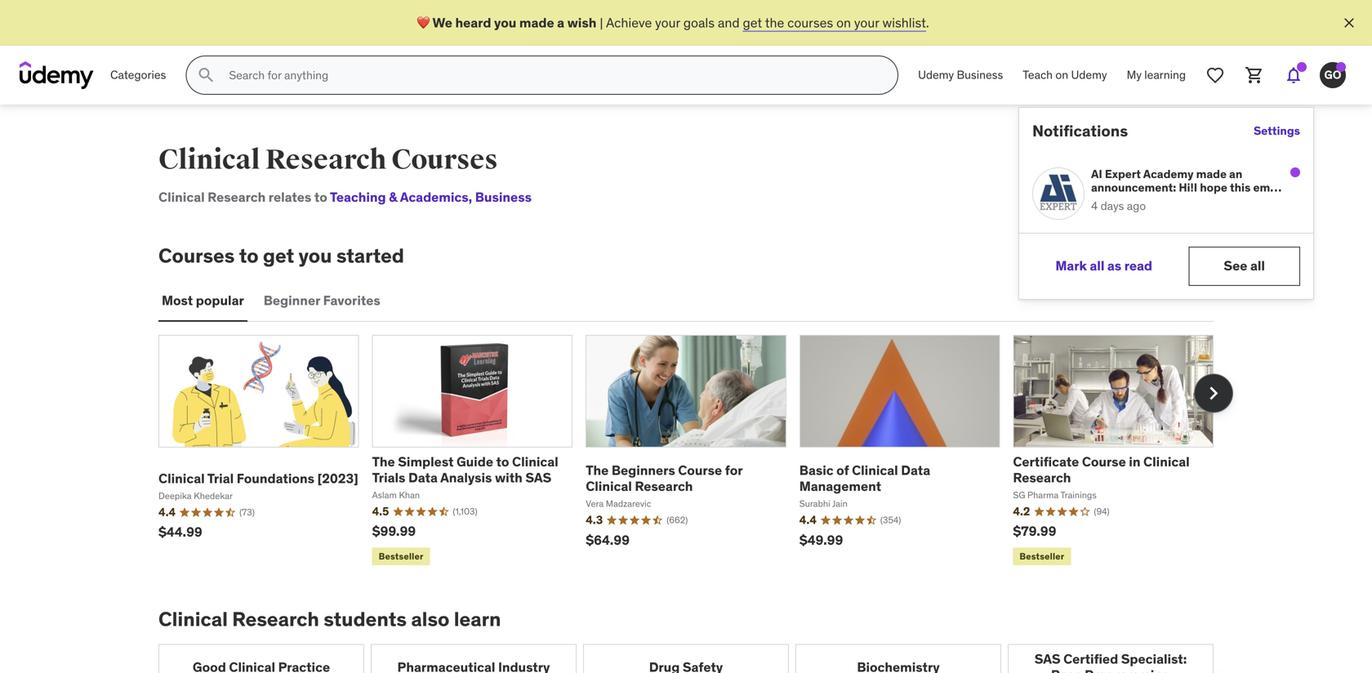 Task type: locate. For each thing, give the bounding box(es) containing it.
made left an
[[1197, 167, 1227, 181]]

the left beginners
[[586, 462, 609, 479]]

ai."
[[1213, 263, 1232, 277]]

video left is
[[1181, 304, 1211, 319]]

expert
[[1106, 167, 1142, 181], [1092, 386, 1128, 401]]

whether
[[1092, 276, 1139, 291]]

made
[[520, 14, 555, 31], [1197, 167, 1227, 181]]

0 horizontal spatial all
[[1090, 258, 1105, 274]]

popular
[[196, 292, 244, 309]]

&
[[389, 189, 398, 206]]

1 horizontal spatial the
[[586, 462, 609, 479]]

1 vertical spatial dall-
[[1141, 331, 1174, 346]]

business
[[957, 68, 1004, 82], [475, 189, 532, 206]]

1 vertical spatial learning
[[1184, 208, 1229, 222]]

business right academics on the left top of page
[[475, 189, 532, 206]]

all for mark
[[1090, 258, 1105, 274]]

1 horizontal spatial on
[[1056, 68, 1069, 82]]

base
[[1052, 667, 1082, 673]]

data inside the simplest guide to clinical trials data analysis with sas
[[409, 469, 438, 486]]

opportunity
[[1092, 221, 1157, 236]]

as left we
[[1184, 331, 1196, 346]]

1 vertical spatial get
[[263, 244, 294, 268]]

clinical
[[159, 143, 260, 177], [159, 189, 205, 206], [512, 454, 559, 470], [1144, 454, 1190, 470], [852, 462, 899, 479], [159, 470, 205, 487], [586, 478, 632, 495], [159, 607, 228, 632]]

guide
[[457, 454, 494, 470]]

dall-
[[1209, 249, 1241, 264], [1141, 331, 1174, 346]]

course inside certificate course in clinical research
[[1083, 454, 1127, 470]]

you left well!
[[1122, 194, 1141, 209]]

with right has
[[1159, 221, 1183, 236]]

0 horizontal spatial courses
[[159, 244, 235, 268]]

data right management
[[902, 462, 931, 479]]

free
[[1241, 235, 1263, 250]]

the inside the beginners course for clinical research
[[586, 462, 609, 479]]

0 horizontal spatial video
[[1092, 249, 1122, 264]]

video up whether
[[1092, 249, 1122, 264]]

1 vertical spatial e
[[1174, 331, 1181, 346]]

hope
[[1201, 180, 1228, 195]]

1 vertical spatial sas
[[1035, 651, 1061, 668]]

courses up academics on the left top of page
[[392, 143, 498, 177]]

on right "out"
[[1238, 359, 1252, 373]]

video
[[1092, 249, 1122, 264], [1181, 304, 1211, 319]]

0 horizontal spatial as
[[1108, 258, 1122, 274]]

most popular
[[162, 292, 244, 309]]

0 horizontal spatial get
[[263, 244, 294, 268]]

1 vertical spatial this
[[1158, 304, 1179, 319]]

0 vertical spatial expert
[[1106, 167, 1142, 181]]

1 horizontal spatial as
[[1184, 331, 1196, 346]]

to right 🚀
[[1251, 249, 1263, 264]]

2 vertical spatial on
[[1238, 359, 1252, 373]]

your
[[656, 14, 681, 31], [855, 14, 880, 31], [1219, 290, 1243, 305], [1197, 372, 1220, 387]]

data right trials
[[409, 469, 438, 486]]

1 udemy from the left
[[919, 68, 955, 82]]

get
[[743, 14, 763, 31], [263, 244, 294, 268]]

learning up released
[[1184, 208, 1229, 222]]

ai
[[1092, 167, 1103, 181], [1092, 290, 1103, 305], [1223, 372, 1234, 387]]

sas
[[526, 469, 552, 486], [1035, 651, 1061, 668]]

your down realm
[[1197, 372, 1220, 387]]

2 vertical spatial with
[[495, 469, 523, 486]]

new
[[1177, 276, 1200, 291]]

1 horizontal spatial this
[[1231, 180, 1251, 195]]

all inside button
[[1090, 258, 1105, 274]]

udemy down the .
[[919, 68, 955, 82]]

with right "guide"
[[495, 469, 523, 486]]

0 horizontal spatial data
[[409, 469, 438, 486]]

0 vertical spatial you
[[494, 14, 517, 31]]

academy
[[1144, 167, 1194, 181], [1130, 386, 1181, 401]]

next image
[[1201, 380, 1227, 407]]

1 vertical spatial business
[[475, 189, 532, 206]]

1 horizontal spatial video
[[1181, 304, 1211, 319]]

you for started
[[299, 244, 332, 268]]

the for the beginners course for clinical research
[[586, 462, 609, 479]]

this down you're
[[1158, 304, 1179, 319]]

the up chance
[[1092, 345, 1110, 360]]

1 horizontal spatial course
[[1083, 454, 1127, 470]]

0 vertical spatial e
[[1241, 249, 1249, 264]]

watch
[[1142, 318, 1177, 332]]

0 vertical spatial ai
[[1092, 167, 1103, 181]]

expert up 4 days ago
[[1106, 167, 1142, 181]]

in
[[1130, 454, 1141, 470]]

with left ai."
[[1187, 263, 1211, 277]]

learning inside hi!i hope this email finds you well! 🌟 we're thrilled to share a fantastic learning opportunity with you.our youtube channel has just released a free video titled "starting dall-e to generate images with ai." 🚀 whether you're new to the world of ai or looking to expand your knowledge, this video is a must- watch!👉 watch herediscover the magic of dall-e as we delve into the fascinating realm of image generation. don't miss out on this chance to enhance your ai skills!ai expert academy
[[1184, 208, 1229, 222]]

2 vertical spatial you
[[299, 244, 332, 268]]

generation.
[[1092, 359, 1154, 373]]

announcement:
[[1092, 180, 1177, 195]]

channel
[[1092, 235, 1135, 250]]

0 vertical spatial dall-
[[1209, 249, 1241, 264]]

wish
[[568, 14, 597, 31]]

ai left or
[[1092, 290, 1103, 305]]

titled
[[1124, 249, 1154, 264]]

0 horizontal spatial the
[[372, 454, 395, 470]]

on inside hi!i hope this email finds you well! 🌟 we're thrilled to share a fantastic learning opportunity with you.our youtube channel has just released a free video titled "starting dall-e to generate images with ai." 🚀 whether you're new to the world of ai or looking to expand your knowledge, this video is a must- watch!👉 watch herediscover the magic of dall-e as we delve into the fascinating realm of image generation. don't miss out on this chance to enhance your ai skills!ai expert academy
[[1238, 359, 1252, 373]]

expert down the generation.
[[1092, 386, 1128, 401]]

to right new
[[1202, 276, 1214, 291]]

1 vertical spatial ai
[[1092, 290, 1103, 305]]

0 horizontal spatial this
[[1158, 304, 1179, 319]]

all up world
[[1251, 258, 1266, 274]]

basic of clinical data management
[[800, 462, 931, 495]]

mark
[[1056, 258, 1088, 274]]

udemy left my on the right of the page
[[1072, 68, 1108, 82]]

expert inside ai expert academy made an announcement:
[[1106, 167, 1142, 181]]

2 horizontal spatial this
[[1254, 359, 1275, 373]]

0 horizontal spatial course
[[679, 462, 723, 479]]

to right "guide"
[[496, 454, 509, 470]]

sas inside the simplest guide to clinical trials data analysis with sas
[[526, 469, 552, 486]]

1 horizontal spatial data
[[902, 462, 931, 479]]

you right heard
[[494, 14, 517, 31]]

2 vertical spatial this
[[1254, 359, 1275, 373]]

2 horizontal spatial with
[[1187, 263, 1211, 277]]

business left teach
[[957, 68, 1004, 82]]

learning right my on the right of the page
[[1145, 68, 1187, 82]]

0 horizontal spatial you
[[299, 244, 332, 268]]

all up whether
[[1090, 258, 1105, 274]]

hi!i
[[1180, 180, 1198, 195]]

e
[[1241, 249, 1249, 264], [1174, 331, 1181, 346]]

0 horizontal spatial udemy
[[919, 68, 955, 82]]

2 vertical spatial ai
[[1223, 372, 1234, 387]]

academy up "🌟"
[[1144, 167, 1194, 181]]

1 unread notification image
[[1298, 62, 1308, 72]]

clinical inside the beginners course for clinical research
[[586, 478, 632, 495]]

started
[[337, 244, 404, 268]]

on right teach
[[1056, 68, 1069, 82]]

of right basic
[[837, 462, 849, 479]]

settings
[[1254, 123, 1301, 138]]

ai inside ai expert academy made an announcement:
[[1092, 167, 1103, 181]]

relates
[[269, 189, 312, 206]]

1 all from the left
[[1090, 258, 1105, 274]]

1 horizontal spatial all
[[1251, 258, 1266, 274]]

1 horizontal spatial you
[[494, 14, 517, 31]]

udemy
[[919, 68, 955, 82], [1072, 68, 1108, 82]]

as inside hi!i hope this email finds you well! 🌟 we're thrilled to share a fantastic learning opportunity with you.our youtube channel has just released a free video titled "starting dall-e to generate images with ai." 🚀 whether you're new to the world of ai or looking to expand your knowledge, this video is a must- watch!👉 watch herediscover the magic of dall-e as we delve into the fascinating realm of image generation. don't miss out on this chance to enhance your ai skills!ai expert academy
[[1184, 331, 1196, 346]]

your left wishlist
[[855, 14, 880, 31]]

1 horizontal spatial business
[[957, 68, 1004, 82]]

learn
[[454, 607, 501, 632]]

of
[[1271, 276, 1282, 291], [1128, 331, 1139, 346], [1210, 345, 1221, 360], [837, 462, 849, 479]]

ai up finds
[[1092, 167, 1103, 181]]

to right thrilled
[[1262, 194, 1273, 209]]

0 vertical spatial sas
[[526, 469, 552, 486]]

0 horizontal spatial business
[[475, 189, 532, 206]]

sas inside sas certified specialist: base programming
[[1035, 651, 1061, 668]]

beginner favorites
[[264, 292, 381, 309]]

management
[[800, 478, 882, 495]]

you have alerts image
[[1337, 62, 1347, 72]]

.
[[927, 14, 930, 31]]

into
[[1249, 331, 1270, 346]]

clinical research students also learn
[[159, 607, 501, 632]]

1 horizontal spatial with
[[1159, 221, 1183, 236]]

beginner
[[264, 292, 320, 309]]

1 vertical spatial video
[[1181, 304, 1211, 319]]

1 horizontal spatial sas
[[1035, 651, 1061, 668]]

course inside the beginners course for clinical research
[[679, 462, 723, 479]]

1 vertical spatial as
[[1184, 331, 1196, 346]]

teach
[[1023, 68, 1053, 82]]

0 vertical spatial video
[[1092, 249, 1122, 264]]

beginners
[[612, 462, 676, 479]]

sas left the certified
[[1035, 651, 1061, 668]]

favorites
[[323, 292, 381, 309]]

courses up most popular
[[159, 244, 235, 268]]

get up "beginner"
[[263, 244, 294, 268]]

this down into
[[1254, 359, 1275, 373]]

sas right "guide"
[[526, 469, 552, 486]]

0 horizontal spatial with
[[495, 469, 523, 486]]

the left "courses"
[[766, 14, 785, 31]]

1 vertical spatial you
[[1122, 194, 1141, 209]]

udemy business link
[[909, 56, 1014, 95]]

the inside the simplest guide to clinical trials data analysis with sas
[[372, 454, 395, 470]]

my
[[1127, 68, 1142, 82]]

1 vertical spatial made
[[1197, 167, 1227, 181]]

1 horizontal spatial dall-
[[1209, 249, 1241, 264]]

enhance
[[1148, 372, 1194, 387]]

days
[[1101, 198, 1125, 213]]

clinical inside the simplest guide to clinical trials data analysis with sas
[[512, 454, 559, 470]]

data
[[902, 462, 931, 479], [409, 469, 438, 486]]

0 vertical spatial courses
[[392, 143, 498, 177]]

0 vertical spatial academy
[[1144, 167, 1194, 181]]

this right hope
[[1231, 180, 1251, 195]]

the
[[372, 454, 395, 470], [586, 462, 609, 479]]

0 vertical spatial get
[[743, 14, 763, 31]]

2 all from the left
[[1251, 258, 1266, 274]]

1 horizontal spatial get
[[743, 14, 763, 31]]

0 horizontal spatial sas
[[526, 469, 552, 486]]

of right realm
[[1210, 345, 1221, 360]]

course left in
[[1083, 454, 1127, 470]]

0 horizontal spatial made
[[520, 14, 555, 31]]

you up beginner favorites
[[299, 244, 332, 268]]

1 horizontal spatial e
[[1241, 249, 1249, 264]]

1 horizontal spatial udemy
[[1072, 68, 1108, 82]]

ai left the skills!ai
[[1223, 372, 1234, 387]]

chance
[[1092, 372, 1131, 387]]

miss
[[1189, 359, 1215, 373]]

academy down the don't
[[1130, 386, 1181, 401]]

2 horizontal spatial you
[[1122, 194, 1141, 209]]

your left goals
[[656, 14, 681, 31]]

as up whether
[[1108, 258, 1122, 274]]

you for made
[[494, 14, 517, 31]]

read
[[1125, 258, 1153, 274]]

1 vertical spatial academy
[[1130, 386, 1181, 401]]

finds
[[1092, 194, 1119, 209]]

course left the for
[[679, 462, 723, 479]]

0 vertical spatial with
[[1159, 221, 1183, 236]]

a
[[557, 14, 565, 31], [1124, 208, 1131, 222], [1232, 235, 1238, 250], [1226, 304, 1232, 319]]

0 horizontal spatial on
[[837, 14, 852, 31]]

courses
[[392, 143, 498, 177], [159, 244, 235, 268]]

2 horizontal spatial on
[[1238, 359, 1252, 373]]

learning
[[1145, 68, 1187, 82], [1184, 208, 1229, 222]]

the beginners course for clinical research link
[[586, 462, 743, 495]]

course
[[1083, 454, 1127, 470], [679, 462, 723, 479]]

you
[[494, 14, 517, 31], [1122, 194, 1141, 209], [299, 244, 332, 268]]

analysis
[[441, 469, 492, 486]]

get right and
[[743, 14, 763, 31]]

made left wish
[[520, 14, 555, 31]]

herediscover
[[1180, 318, 1251, 332]]

watch!👉
[[1092, 318, 1140, 332]]

0 horizontal spatial dall-
[[1141, 331, 1174, 346]]

1 vertical spatial expert
[[1092, 386, 1128, 401]]

image
[[1223, 345, 1257, 360]]

the left simplest
[[372, 454, 395, 470]]

0 vertical spatial as
[[1108, 258, 1122, 274]]

on right "courses"
[[837, 14, 852, 31]]

an
[[1230, 167, 1243, 181]]

4 days ago
[[1092, 198, 1147, 213]]

1 horizontal spatial made
[[1197, 167, 1227, 181]]



Task type: vqa. For each thing, say whether or not it's contained in the screenshot.
my learning
yes



Task type: describe. For each thing, give the bounding box(es) containing it.
a right is
[[1226, 304, 1232, 319]]

notifications image
[[1285, 65, 1304, 85]]

thrilled
[[1220, 194, 1259, 209]]

of inside basic of clinical data management
[[837, 462, 849, 479]]

go link
[[1314, 56, 1353, 95]]

the for the simplest guide to clinical trials data analysis with sas
[[372, 454, 395, 470]]

expert inside hi!i hope this email finds you well! 🌟 we're thrilled to share a fantastic learning opportunity with you.our youtube channel has just released a free video titled "starting dall-e to generate images with ai." 🚀 whether you're new to the world of ai or looking to expand your knowledge, this video is a must- watch!👉 watch herediscover the magic of dall-e as we delve into the fascinating realm of image generation. don't miss out on this chance to enhance your ai skills!ai expert academy
[[1092, 386, 1128, 401]]

categories button
[[101, 56, 176, 95]]

clinical trial foundations [2023]
[[159, 470, 359, 487]]

you.our
[[1186, 221, 1228, 236]]

made inside ai expert academy made an announcement:
[[1197, 167, 1227, 181]]

[2023]
[[318, 470, 359, 487]]

research inside the beginners course for clinical research
[[635, 478, 693, 495]]

0 vertical spatial learning
[[1145, 68, 1187, 82]]

well!
[[1144, 194, 1170, 209]]

or
[[1106, 290, 1117, 305]]

ago
[[1128, 198, 1147, 213]]

my learning
[[1127, 68, 1187, 82]]

to left new
[[1163, 290, 1174, 305]]

business link
[[469, 189, 532, 206]]

for
[[725, 462, 743, 479]]

share
[[1092, 208, 1122, 222]]

simplest
[[398, 454, 454, 470]]

research for clinical research students also learn
[[232, 607, 319, 632]]

certificate course in clinical research link
[[1014, 454, 1190, 486]]

to down fascinating
[[1134, 372, 1145, 387]]

fascinating
[[1112, 345, 1174, 360]]

see all
[[1225, 258, 1266, 274]]

has
[[1137, 235, 1157, 250]]

🌟
[[1172, 194, 1184, 209]]

fantastic
[[1133, 208, 1182, 222]]

world
[[1237, 276, 1268, 291]]

most
[[162, 292, 193, 309]]

udemy image
[[20, 61, 94, 89]]

see all link
[[1189, 247, 1301, 286]]

0 vertical spatial made
[[520, 14, 555, 31]]

looking
[[1119, 290, 1160, 305]]

images
[[1144, 263, 1184, 277]]

4
[[1092, 198, 1098, 213]]

research for clinical research relates to teaching & academics business
[[208, 189, 266, 206]]

❤️
[[417, 14, 430, 31]]

most popular button
[[159, 281, 247, 320]]

students
[[324, 607, 407, 632]]

the simplest guide to clinical trials data analysis with sas link
[[372, 454, 559, 486]]

academics
[[400, 189, 469, 206]]

with inside the simplest guide to clinical trials data analysis with sas
[[495, 469, 523, 486]]

you inside hi!i hope this email finds you well! 🌟 we're thrilled to share a fantastic learning opportunity with you.our youtube channel has just released a free video titled "starting dall-e to generate images with ai." 🚀 whether you're new to the world of ai or looking to expand your knowledge, this video is a must- watch!👉 watch herediscover the magic of dall-e as we delve into the fascinating realm of image generation. don't miss out on this chance to enhance your ai skills!ai expert academy
[[1122, 194, 1141, 209]]

must-
[[1234, 304, 1267, 319]]

ai expert academy made an announcement:
[[1092, 167, 1243, 195]]

academy inside ai expert academy made an announcement:
[[1144, 167, 1194, 181]]

all for see
[[1251, 258, 1266, 274]]

the down see
[[1216, 276, 1234, 291]]

is
[[1214, 304, 1223, 319]]

0 vertical spatial on
[[837, 14, 852, 31]]

data inside basic of clinical data management
[[902, 462, 931, 479]]

you're
[[1141, 276, 1175, 291]]

don't
[[1157, 359, 1186, 373]]

mark all as read button
[[1033, 247, 1176, 286]]

research inside certificate course in clinical research
[[1014, 469, 1072, 486]]

certified
[[1064, 651, 1119, 668]]

clinical research relates to teaching & academics business
[[159, 189, 532, 206]]

mark all as read
[[1056, 258, 1153, 274]]

go
[[1325, 68, 1342, 82]]

a left free
[[1232, 235, 1238, 250]]

1 vertical spatial courses
[[159, 244, 235, 268]]

this notification is not read image
[[1291, 167, 1301, 177]]

email
[[1254, 180, 1284, 195]]

the right delve
[[1254, 318, 1272, 332]]

sas certified specialist: base programming link
[[1008, 645, 1214, 673]]

out
[[1217, 359, 1236, 373]]

teaching & academics link
[[330, 189, 469, 206]]

teach on udemy link
[[1014, 56, 1118, 95]]

basic
[[800, 462, 834, 479]]

trial
[[207, 470, 234, 487]]

also
[[411, 607, 450, 632]]

2 udemy from the left
[[1072, 68, 1108, 82]]

programming
[[1085, 667, 1171, 673]]

0 horizontal spatial e
[[1174, 331, 1181, 346]]

close image
[[1342, 15, 1358, 31]]

released
[[1182, 235, 1229, 250]]

my learning link
[[1118, 56, 1196, 95]]

a right share
[[1124, 208, 1131, 222]]

certificate
[[1014, 454, 1080, 470]]

sas certified specialist: base programming
[[1035, 651, 1188, 673]]

trials
[[372, 469, 406, 486]]

Search for anything text field
[[226, 61, 879, 89]]

get the courses on your wishlist link
[[743, 14, 927, 31]]

foundations
[[237, 470, 315, 487]]

to up popular
[[239, 244, 259, 268]]

1 vertical spatial with
[[1187, 263, 1211, 277]]

🚀
[[1234, 263, 1246, 277]]

categories
[[110, 68, 166, 82]]

skills!ai
[[1236, 372, 1280, 387]]

your down ai."
[[1219, 290, 1243, 305]]

of right magic
[[1128, 331, 1139, 346]]

we
[[1198, 331, 1214, 346]]

specialist:
[[1122, 651, 1188, 668]]

clinical inside basic of clinical data management
[[852, 462, 899, 479]]

beginner favorites button
[[260, 281, 384, 320]]

0 vertical spatial this
[[1231, 180, 1251, 195]]

submit search image
[[196, 65, 216, 85]]

expand
[[1177, 290, 1217, 305]]

generate
[[1092, 263, 1142, 277]]

carousel element
[[159, 335, 1234, 569]]

goals
[[684, 14, 715, 31]]

we
[[433, 14, 453, 31]]

hi!i hope this email finds you well! 🌟 we're thrilled to share a fantastic learning opportunity with you.our youtube channel has just released a free video titled "starting dall-e to generate images with ai." 🚀 whether you're new to the world of ai or looking to expand your knowledge, this video is a must- watch!👉 watch herediscover the magic of dall-e as we delve into the fascinating realm of image generation. don't miss out on this chance to enhance your ai skills!ai expert academy
[[1092, 180, 1284, 401]]

courses to get you started
[[159, 244, 404, 268]]

just
[[1159, 235, 1180, 250]]

a left wish
[[557, 14, 565, 31]]

1 vertical spatial on
[[1056, 68, 1069, 82]]

heard
[[456, 14, 491, 31]]

knowledge,
[[1092, 304, 1156, 319]]

see
[[1225, 258, 1248, 274]]

teaching
[[330, 189, 386, 206]]

1 horizontal spatial courses
[[392, 143, 498, 177]]

wishlist
[[883, 14, 927, 31]]

the simplest guide to clinical trials data analysis with sas
[[372, 454, 559, 486]]

realm
[[1176, 345, 1207, 360]]

notifications
[[1033, 121, 1129, 141]]

academy inside hi!i hope this email finds you well! 🌟 we're thrilled to share a fantastic learning opportunity with you.our youtube channel has just released a free video titled "starting dall-e to generate images with ai." 🚀 whether you're new to the world of ai or looking to expand your knowledge, this video is a must- watch!👉 watch herediscover the magic of dall-e as we delve into the fascinating realm of image generation. don't miss out on this chance to enhance your ai skills!ai expert academy
[[1130, 386, 1181, 401]]

of right world
[[1271, 276, 1282, 291]]

clinical inside certificate course in clinical research
[[1144, 454, 1190, 470]]

|
[[600, 14, 604, 31]]

certificate course in clinical research
[[1014, 454, 1190, 486]]

to right relates
[[315, 189, 328, 206]]

0 vertical spatial business
[[957, 68, 1004, 82]]

to inside the simplest guide to clinical trials data analysis with sas
[[496, 454, 509, 470]]

research for clinical research courses
[[265, 143, 387, 177]]

as inside button
[[1108, 258, 1122, 274]]

we're
[[1186, 194, 1217, 209]]



